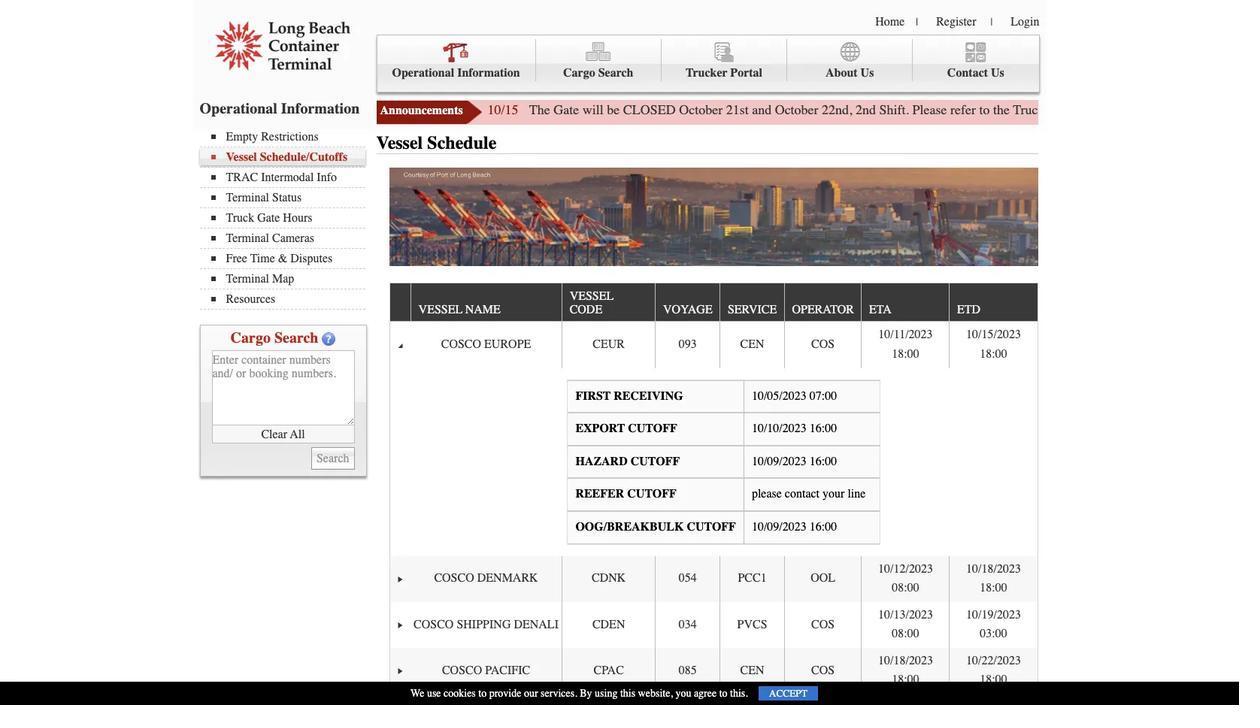 Task type: describe. For each thing, give the bounding box(es) containing it.
operator
[[792, 303, 854, 317]]

10/15/2023 18:00 cell
[[949, 322, 1037, 368]]

intermodal
[[261, 171, 314, 184]]

restrictions
[[261, 130, 319, 144]]

22nd,
[[822, 102, 853, 118]]

home link
[[876, 15, 905, 29]]

10/22/2023
[[966, 654, 1021, 668]]

2 horizontal spatial to
[[980, 102, 990, 118]]

&
[[278, 252, 288, 265]]

10/09/2023 for hazard cutoff
[[752, 455, 807, 468]]

cosco shipping denali cell
[[411, 602, 562, 648]]

eta link
[[869, 297, 899, 321]]

us for about us
[[861, 66, 874, 80]]

cos for 10/18/2023
[[812, 664, 835, 677]]

provide
[[489, 687, 522, 700]]

announcements
[[380, 104, 463, 117]]

vessel for name
[[419, 303, 462, 317]]

contact us link
[[913, 39, 1039, 82]]

all
[[290, 428, 305, 441]]

cosco for cosco pacific
[[442, 664, 482, 677]]

hazard
[[576, 455, 628, 468]]

ool cell
[[784, 556, 861, 602]]

pacific
[[485, 664, 530, 677]]

1 vertical spatial search
[[274, 329, 318, 347]]

denmark
[[477, 572, 538, 585]]

vessel name
[[419, 303, 501, 317]]

10/05/2023
[[752, 389, 807, 403]]

further
[[1188, 102, 1225, 118]]

10/11/2023 18:00 cell
[[861, 322, 949, 368]]

085
[[679, 664, 697, 677]]

operator link
[[792, 297, 861, 321]]

voyage
[[663, 303, 713, 317]]

resources
[[226, 293, 275, 306]]

0 horizontal spatial operational
[[200, 100, 277, 117]]

first receiving
[[576, 389, 683, 403]]

pcc1
[[738, 572, 767, 585]]

pvcs cell
[[720, 602, 784, 648]]

10/13/2023
[[878, 608, 933, 622]]

10/13/2023 08:00
[[878, 608, 933, 641]]

truck gate hours link
[[211, 211, 365, 225]]

portal
[[730, 66, 763, 80]]

0 horizontal spatial 10/18/2023 18:00
[[878, 654, 933, 687]]

0 horizontal spatial operational information
[[200, 100, 360, 117]]

cutoff for oog/breakbulk cutoff
[[687, 520, 736, 534]]

1 vertical spatial 10/18/2023 18:00 cell
[[861, 648, 949, 694]]

cosco europe
[[441, 338, 531, 351]]

cosco europe cell
[[411, 322, 562, 368]]

contact
[[947, 66, 988, 80]]

row containing 10/11/2023 18:00
[[390, 322, 1037, 368]]

cos for 10/11/2023
[[812, 338, 835, 351]]

this.
[[730, 687, 748, 700]]

16:00 for hazard cutoff
[[810, 455, 837, 468]]

1 terminal from the top
[[226, 191, 269, 205]]

oog/breakbulk
[[576, 520, 684, 534]]

1 horizontal spatial truck
[[1013, 102, 1045, 118]]

0 vertical spatial 10/18/2023 18:00 cell
[[949, 556, 1037, 602]]

export cutoff
[[576, 422, 677, 436]]

cosco for cosco shipping denali
[[414, 618, 454, 631]]

6 cell from the left
[[861, 694, 949, 705]]

for
[[1169, 102, 1184, 118]]

034
[[679, 618, 697, 631]]

10/15
[[488, 102, 519, 118]]

clear all
[[261, 428, 305, 441]]

2 terminal from the top
[[226, 232, 269, 245]]

name
[[465, 303, 501, 317]]

we use cookies to provide our services. by using this website, you agree to this.
[[411, 687, 748, 700]]

accept button
[[759, 687, 818, 701]]

034 cell
[[655, 602, 720, 648]]

be
[[607, 102, 620, 118]]

cos for 10/13/2023
[[812, 618, 835, 631]]

row containing 10/12/2023 08:00
[[390, 556, 1037, 602]]

cosco for cosco denmark
[[434, 572, 474, 585]]

about
[[826, 66, 858, 80]]

cden
[[593, 618, 625, 631]]

first
[[576, 389, 611, 403]]

cutoff for hazard cutoff
[[631, 455, 680, 468]]

cen cell for 093
[[720, 322, 784, 368]]

1 horizontal spatial vessel
[[376, 132, 423, 153]]

08:00 for 10/12/2023 08:00
[[892, 581, 919, 595]]

10/19/2023 03:00
[[966, 608, 1021, 641]]

cutoff for export cutoff
[[628, 422, 677, 436]]

trac
[[226, 171, 258, 184]]

3 cell from the left
[[655, 694, 720, 705]]

0 vertical spatial hours
[[1077, 102, 1110, 118]]

empty restrictions link
[[211, 130, 365, 144]]

website,
[[638, 687, 673, 700]]

reefer cutoff
[[576, 488, 677, 501]]

10/22/2023 18:00 cell
[[949, 648, 1037, 694]]

18:00 down 10/13/2023 08:00 cell
[[892, 673, 919, 687]]

page
[[1140, 102, 1165, 118]]

08:00 for 10/13/2023 08:00
[[892, 627, 919, 641]]

schedule
[[427, 132, 497, 153]]

the
[[529, 102, 550, 118]]

the
[[993, 102, 1010, 118]]

hazard cutoff
[[576, 455, 680, 468]]

cdnk cell
[[562, 556, 655, 602]]

terminal map link
[[211, 272, 365, 286]]

vessel name link
[[419, 297, 508, 321]]

refer
[[951, 102, 976, 118]]

10/10/2023 16:00
[[752, 422, 837, 436]]

service link
[[728, 297, 784, 321]]

093 cell
[[655, 322, 720, 368]]

trucker portal
[[686, 66, 763, 80]]

ool
[[811, 572, 836, 585]]

4 cell from the left
[[720, 694, 784, 705]]

cden cell
[[562, 602, 655, 648]]

this
[[620, 687, 636, 700]]

10/22/2023 18:00
[[966, 654, 1021, 687]]

2 october from the left
[[775, 102, 819, 118]]

we
[[411, 687, 424, 700]]

cosco for cosco europe
[[441, 338, 481, 351]]

row containing 10/18/2023 18:00
[[390, 648, 1037, 694]]

10/12/2023 08:00 cell
[[861, 556, 949, 602]]

denali
[[514, 618, 559, 631]]

operational inside menu bar
[[392, 66, 454, 80]]

cen for 093
[[740, 338, 764, 351]]

cameras
[[272, 232, 314, 245]]

service
[[728, 303, 777, 317]]

1 horizontal spatial 10/18/2023 18:00
[[966, 562, 1021, 595]]

10/15 the gate will be closed october 21st and october 22nd, 2nd shift. please refer to the truck gate hours web page for further ga
[[488, 102, 1239, 118]]

trac intermodal info link
[[211, 171, 365, 184]]

clear all button
[[212, 426, 355, 444]]

085 cell
[[655, 648, 720, 694]]

cpac cell
[[562, 648, 655, 694]]

10/19/2023
[[966, 608, 1021, 622]]

terminal status link
[[211, 191, 365, 205]]

by
[[580, 687, 592, 700]]

your
[[823, 488, 845, 501]]

10/09/2023 16:00 for hazard cutoff
[[752, 455, 837, 468]]

truck inside empty restrictions vessel schedule/cutoffs trac intermodal info terminal status truck gate hours terminal cameras free time & disputes terminal map resources
[[226, 211, 254, 225]]

empty
[[226, 130, 258, 144]]

tree grid containing vessel code
[[390, 283, 1037, 705]]



Task type: locate. For each thing, give the bounding box(es) containing it.
0 horizontal spatial to
[[479, 687, 487, 700]]

free
[[226, 252, 247, 265]]

operational information up empty restrictions "link" on the left of page
[[200, 100, 360, 117]]

cutoff down receiving at the bottom of page
[[628, 422, 677, 436]]

truck right the
[[1013, 102, 1045, 118]]

1 horizontal spatial search
[[598, 66, 634, 80]]

cos cell
[[784, 322, 861, 368], [784, 602, 861, 648], [784, 648, 861, 694]]

october
[[679, 102, 723, 118], [775, 102, 819, 118]]

18:00 up 10/19/2023
[[980, 581, 1007, 595]]

terminal cameras link
[[211, 232, 365, 245]]

cen cell down pvcs
[[720, 648, 784, 694]]

0 vertical spatial 10/09/2023
[[752, 455, 807, 468]]

10/09/2023 down please
[[752, 520, 807, 534]]

operational up empty
[[200, 100, 277, 117]]

cos up accept button
[[812, 664, 835, 677]]

0 vertical spatial 08:00
[[892, 581, 919, 595]]

07:00
[[810, 389, 837, 403]]

18:00 inside 10/22/2023 18:00
[[980, 673, 1007, 687]]

cosco left shipping
[[414, 618, 454, 631]]

1 horizontal spatial cargo search
[[563, 66, 634, 80]]

vessel
[[570, 290, 614, 303], [419, 303, 462, 317]]

menu bar containing operational information
[[376, 35, 1040, 92]]

18:00 down 10/11/2023
[[892, 347, 919, 361]]

2 | from the left
[[991, 16, 993, 29]]

to left the
[[980, 102, 990, 118]]

operational information link
[[377, 39, 536, 82]]

etd
[[957, 303, 981, 317]]

1 vertical spatial cargo
[[231, 329, 271, 347]]

| right home
[[916, 16, 918, 29]]

2 vertical spatial cos
[[812, 664, 835, 677]]

cell
[[411, 694, 562, 705], [562, 694, 655, 705], [655, 694, 720, 705], [720, 694, 784, 705], [784, 694, 861, 705], [861, 694, 949, 705], [949, 694, 1037, 705]]

cen cell down service
[[720, 322, 784, 368]]

hours left web
[[1077, 102, 1110, 118]]

you
[[676, 687, 691, 700]]

0 horizontal spatial information
[[281, 100, 360, 117]]

16:00 up 'your'
[[810, 455, 837, 468]]

0 vertical spatial cargo search
[[563, 66, 634, 80]]

18:00 down 10/22/2023
[[980, 673, 1007, 687]]

cutoff for reefer cutoff
[[627, 488, 677, 501]]

0 vertical spatial truck
[[1013, 102, 1045, 118]]

1 vertical spatial truck
[[226, 211, 254, 225]]

10/09/2023 down 10/10/2023
[[752, 455, 807, 468]]

10/15/2023
[[966, 328, 1021, 342]]

1 vertical spatial information
[[281, 100, 360, 117]]

0 horizontal spatial cargo
[[231, 329, 271, 347]]

agree
[[694, 687, 717, 700]]

18:00 down the 10/15/2023
[[980, 347, 1007, 361]]

vessel left "name"
[[419, 303, 462, 317]]

1 cen cell from the top
[[720, 322, 784, 368]]

10/18/2023 18:00 cell down 10/13/2023 08:00
[[861, 648, 949, 694]]

08:00 down 10/12/2023
[[892, 581, 919, 595]]

3 16:00 from the top
[[810, 520, 837, 534]]

trucker portal link
[[662, 39, 787, 82]]

None submit
[[311, 447, 355, 470]]

1 horizontal spatial to
[[719, 687, 728, 700]]

0 horizontal spatial 10/18/2023
[[878, 654, 933, 668]]

5 cell from the left
[[784, 694, 861, 705]]

0 horizontal spatial vessel
[[419, 303, 462, 317]]

to left this.
[[719, 687, 728, 700]]

2 cos from the top
[[812, 618, 835, 631]]

and
[[752, 102, 772, 118]]

2 vertical spatial terminal
[[226, 272, 269, 286]]

18:00 for 10/12/2023 08:00
[[980, 581, 1007, 595]]

cargo up will
[[563, 66, 595, 80]]

truck
[[1013, 102, 1045, 118], [226, 211, 254, 225]]

2 cen from the top
[[740, 664, 764, 677]]

1 vertical spatial terminal
[[226, 232, 269, 245]]

pcc1 cell
[[720, 556, 784, 602]]

cookies
[[444, 687, 476, 700]]

oog/breakbulk cutoff
[[576, 520, 736, 534]]

0 horizontal spatial menu bar
[[200, 129, 373, 310]]

menu bar containing empty restrictions
[[200, 129, 373, 310]]

search up be
[[598, 66, 634, 80]]

0 vertical spatial 10/18/2023
[[966, 562, 1021, 576]]

16:00 for export cutoff
[[810, 422, 837, 436]]

10/11/2023 18:00
[[879, 328, 933, 361]]

1 horizontal spatial cargo
[[563, 66, 595, 80]]

1 row from the top
[[390, 283, 1037, 322]]

10/19/2023 03:00 cell
[[949, 602, 1037, 648]]

cos down ool cell
[[812, 618, 835, 631]]

cargo search
[[563, 66, 634, 80], [231, 329, 318, 347]]

10/18/2023
[[966, 562, 1021, 576], [878, 654, 933, 668]]

cen for 085
[[740, 664, 764, 677]]

1 vertical spatial cos
[[812, 618, 835, 631]]

0 vertical spatial information
[[457, 66, 520, 80]]

cen cell
[[720, 322, 784, 368], [720, 648, 784, 694]]

16:00 down 07:00
[[810, 422, 837, 436]]

08:00 inside 10/12/2023 08:00
[[892, 581, 919, 595]]

10/10/2023
[[752, 422, 807, 436]]

cutoff up oog/breakbulk cutoff
[[627, 488, 677, 501]]

2 us from the left
[[991, 66, 1005, 80]]

1 08:00 from the top
[[892, 581, 919, 595]]

21st
[[726, 102, 749, 118]]

1 10/09/2023 from the top
[[752, 455, 807, 468]]

cosco shipping denali
[[414, 618, 559, 631]]

1 cos from the top
[[812, 338, 835, 351]]

10/12/2023 08:00
[[878, 562, 933, 595]]

1 horizontal spatial hours
[[1077, 102, 1110, 118]]

10/09/2023 16:00 down 10/10/2023 16:00
[[752, 455, 837, 468]]

operational up announcements
[[392, 66, 454, 80]]

1 october from the left
[[679, 102, 723, 118]]

10/18/2023 18:00 cell up 10/19/2023
[[949, 556, 1037, 602]]

cosco denmark cell
[[411, 556, 562, 602]]

7 cell from the left
[[949, 694, 1037, 705]]

|
[[916, 16, 918, 29], [991, 16, 993, 29]]

operational information up announcements
[[392, 66, 520, 80]]

0 horizontal spatial search
[[274, 329, 318, 347]]

use
[[427, 687, 441, 700]]

18:00 inside 10/15/2023 18:00
[[980, 347, 1007, 361]]

1 vertical spatial 10/18/2023
[[878, 654, 933, 668]]

0 vertical spatial 16:00
[[810, 422, 837, 436]]

empty restrictions vessel schedule/cutoffs trac intermodal info terminal status truck gate hours terminal cameras free time & disputes terminal map resources
[[226, 130, 348, 306]]

reefer
[[576, 488, 624, 501]]

10/09/2023 16:00 for oog/breakbulk cutoff
[[752, 520, 837, 534]]

closed
[[623, 102, 676, 118]]

0 vertical spatial operational
[[392, 66, 454, 80]]

vessel up ceur
[[570, 290, 614, 303]]

10/18/2023 for the topmost 10/18/2023 18:00 cell
[[966, 562, 1021, 576]]

information inside operational information link
[[457, 66, 520, 80]]

hours inside empty restrictions vessel schedule/cutoffs trac intermodal info terminal status truck gate hours terminal cameras free time & disputes terminal map resources
[[283, 211, 312, 225]]

16:00
[[810, 422, 837, 436], [810, 455, 837, 468], [810, 520, 837, 534]]

1 horizontal spatial us
[[991, 66, 1005, 80]]

vessel code
[[570, 290, 614, 317]]

0 vertical spatial cen
[[740, 338, 764, 351]]

october left 21st
[[679, 102, 723, 118]]

054
[[679, 572, 697, 585]]

row containing 10/13/2023 08:00
[[390, 602, 1037, 648]]

2 10/09/2023 16:00 from the top
[[752, 520, 837, 534]]

cargo search down resources link
[[231, 329, 318, 347]]

information up restrictions
[[281, 100, 360, 117]]

ga
[[1228, 102, 1239, 118]]

1 horizontal spatial information
[[457, 66, 520, 80]]

cpac
[[594, 664, 624, 677]]

0 horizontal spatial us
[[861, 66, 874, 80]]

10/18/2023 18:00
[[966, 562, 1021, 595], [878, 654, 933, 687]]

0 vertical spatial 10/09/2023 16:00
[[752, 455, 837, 468]]

cutoff down "export cutoff"
[[631, 455, 680, 468]]

cosco pacific
[[442, 664, 530, 677]]

cosco pacific cell
[[411, 648, 562, 694]]

us right contact
[[991, 66, 1005, 80]]

gate inside empty restrictions vessel schedule/cutoffs trac intermodal info terminal status truck gate hours terminal cameras free time & disputes terminal map resources
[[257, 211, 280, 225]]

16:00 for oog/breakbulk cutoff
[[810, 520, 837, 534]]

1 vertical spatial operational
[[200, 100, 277, 117]]

6 row from the top
[[390, 694, 1037, 705]]

10/18/2023 18:00 cell
[[949, 556, 1037, 602], [861, 648, 949, 694]]

cosco denmark
[[434, 572, 538, 585]]

home
[[876, 15, 905, 29]]

1 vertical spatial menu bar
[[200, 129, 373, 310]]

ceur cell
[[562, 322, 655, 368]]

vessel schedule
[[376, 132, 497, 153]]

0 horizontal spatial |
[[916, 16, 918, 29]]

hours up cameras
[[283, 211, 312, 225]]

search down resources link
[[274, 329, 318, 347]]

1 horizontal spatial vessel
[[570, 290, 614, 303]]

accept
[[769, 688, 808, 699]]

10/18/2023 down 10/13/2023 08:00 cell
[[878, 654, 933, 668]]

1 vertical spatial hours
[[283, 211, 312, 225]]

10/18/2023 18:00 up 10/19/2023
[[966, 562, 1021, 595]]

1 16:00 from the top
[[810, 422, 837, 436]]

10/09/2023 for oog/breakbulk cutoff
[[752, 520, 807, 534]]

export
[[576, 422, 625, 436]]

terminal up 'free'
[[226, 232, 269, 245]]

1 vertical spatial 08:00
[[892, 627, 919, 641]]

2 cen cell from the top
[[720, 648, 784, 694]]

10/11/2023
[[879, 328, 933, 342]]

terminal down the trac
[[226, 191, 269, 205]]

cutoff up 054
[[687, 520, 736, 534]]

1 cen from the top
[[740, 338, 764, 351]]

10/13/2023 08:00 cell
[[861, 602, 949, 648]]

10/18/2023 for bottom 10/18/2023 18:00 cell
[[878, 654, 933, 668]]

vessel down announcements
[[376, 132, 423, 153]]

row group
[[390, 322, 1037, 705]]

0 vertical spatial menu bar
[[376, 35, 1040, 92]]

10/18/2023 18:00 down 10/13/2023 08:00 cell
[[878, 654, 933, 687]]

0 vertical spatial cen cell
[[720, 322, 784, 368]]

cargo search up will
[[563, 66, 634, 80]]

0 horizontal spatial vessel
[[226, 150, 257, 164]]

18:00 for 10/11/2023 18:00
[[980, 347, 1007, 361]]

hours
[[1077, 102, 1110, 118], [283, 211, 312, 225]]

2 08:00 from the top
[[892, 627, 919, 641]]

0 vertical spatial cos
[[812, 338, 835, 351]]

register link
[[936, 15, 976, 29]]

terminal up resources
[[226, 272, 269, 286]]

08:00 inside 10/13/2023 08:00
[[892, 627, 919, 641]]

cargo down resources
[[231, 329, 271, 347]]

10/18/2023 up 10/19/2023
[[966, 562, 1021, 576]]

vessel schedule/cutoffs link
[[211, 150, 365, 164]]

cen cell for 085
[[720, 648, 784, 694]]

0 vertical spatial search
[[598, 66, 634, 80]]

vessel down empty
[[226, 150, 257, 164]]

1 vertical spatial 10/09/2023
[[752, 520, 807, 534]]

093
[[679, 338, 697, 351]]

3 terminal from the top
[[226, 272, 269, 286]]

0 vertical spatial terminal
[[226, 191, 269, 205]]

16:00 down 'your'
[[810, 520, 837, 534]]

1 vertical spatial 10/18/2023 18:00
[[878, 654, 933, 687]]

0 vertical spatial 10/18/2023 18:00
[[966, 562, 1021, 595]]

0 horizontal spatial hours
[[283, 211, 312, 225]]

us right about
[[861, 66, 874, 80]]

1 vertical spatial cen cell
[[720, 648, 784, 694]]

1 vertical spatial operational information
[[200, 100, 360, 117]]

08:00 down 10/13/2023
[[892, 627, 919, 641]]

tree grid
[[390, 283, 1037, 705]]

services.
[[541, 687, 577, 700]]

1 cos cell from the top
[[784, 322, 861, 368]]

0 horizontal spatial october
[[679, 102, 723, 118]]

cargo search link
[[536, 39, 662, 82]]

vessel for code
[[570, 290, 614, 303]]

cos cell for 10/11/2023
[[784, 322, 861, 368]]

pvcs
[[737, 618, 768, 631]]

our
[[524, 687, 538, 700]]

5 row from the top
[[390, 648, 1037, 694]]

1 vertical spatial cen
[[740, 664, 764, 677]]

0 vertical spatial operational information
[[392, 66, 520, 80]]

2 cos cell from the top
[[784, 602, 861, 648]]

10/09/2023 16:00 down contact at the bottom right
[[752, 520, 837, 534]]

menu bar
[[376, 35, 1040, 92], [200, 129, 373, 310]]

18:00 for 10/18/2023 18:00
[[980, 673, 1007, 687]]

information up the 10/15
[[457, 66, 520, 80]]

| left login
[[991, 16, 993, 29]]

register
[[936, 15, 976, 29]]

18:00 inside 10/11/2023 18:00
[[892, 347, 919, 361]]

1 horizontal spatial operational
[[392, 66, 454, 80]]

1 | from the left
[[916, 16, 918, 29]]

clear
[[261, 428, 287, 441]]

4 row from the top
[[390, 602, 1037, 648]]

please contact your line
[[752, 488, 866, 501]]

1 cell from the left
[[411, 694, 562, 705]]

cosco left denmark
[[434, 572, 474, 585]]

to left provide
[[479, 687, 487, 700]]

search
[[598, 66, 634, 80], [274, 329, 318, 347]]

resources link
[[211, 293, 365, 306]]

2 vertical spatial 16:00
[[810, 520, 837, 534]]

1 horizontal spatial 10/18/2023
[[966, 562, 1021, 576]]

row containing vessel code
[[390, 283, 1037, 322]]

cosco up cookies
[[442, 664, 482, 677]]

0 horizontal spatial gate
[[257, 211, 280, 225]]

2 10/09/2023 from the top
[[752, 520, 807, 534]]

2nd
[[856, 102, 876, 118]]

054 cell
[[655, 556, 720, 602]]

2 cell from the left
[[562, 694, 655, 705]]

1 10/09/2023 16:00 from the top
[[752, 455, 837, 468]]

0 horizontal spatial cargo search
[[231, 329, 318, 347]]

1 horizontal spatial menu bar
[[376, 35, 1040, 92]]

line
[[848, 488, 866, 501]]

1 us from the left
[[861, 66, 874, 80]]

1 horizontal spatial gate
[[554, 102, 579, 118]]

Enter container numbers and/ or booking numbers.  text field
[[212, 350, 355, 426]]

us for contact us
[[991, 66, 1005, 80]]

2 16:00 from the top
[[810, 455, 837, 468]]

about us link
[[787, 39, 913, 82]]

map
[[272, 272, 294, 286]]

row group containing 10/11/2023 18:00
[[390, 322, 1037, 705]]

2 horizontal spatial gate
[[1048, 102, 1074, 118]]

cen up this.
[[740, 664, 764, 677]]

3 cos cell from the top
[[784, 648, 861, 694]]

1 vertical spatial cargo search
[[231, 329, 318, 347]]

1 horizontal spatial operational information
[[392, 66, 520, 80]]

cos down operator
[[812, 338, 835, 351]]

cargo search inside cargo search link
[[563, 66, 634, 80]]

cos cell for 10/18/2023
[[784, 648, 861, 694]]

using
[[595, 687, 618, 700]]

03:00
[[980, 627, 1007, 641]]

1 horizontal spatial october
[[775, 102, 819, 118]]

cos
[[812, 338, 835, 351], [812, 618, 835, 631], [812, 664, 835, 677]]

cen down service
[[740, 338, 764, 351]]

october right and
[[775, 102, 819, 118]]

cosco down vessel name
[[441, 338, 481, 351]]

1 vertical spatial 16:00
[[810, 455, 837, 468]]

0 vertical spatial cargo
[[563, 66, 595, 80]]

2 row from the top
[[390, 322, 1037, 368]]

cos cell for 10/13/2023
[[784, 602, 861, 648]]

disputes
[[291, 252, 333, 265]]

status
[[272, 191, 302, 205]]

10/12/2023
[[878, 562, 933, 576]]

shift.
[[880, 102, 909, 118]]

receiving
[[614, 389, 683, 403]]

to
[[980, 102, 990, 118], [479, 687, 487, 700], [719, 687, 728, 700]]

vessel inside empty restrictions vessel schedule/cutoffs trac intermodal info terminal status truck gate hours terminal cameras free time & disputes terminal map resources
[[226, 150, 257, 164]]

truck down the trac
[[226, 211, 254, 225]]

1 horizontal spatial |
[[991, 16, 993, 29]]

0 horizontal spatial truck
[[226, 211, 254, 225]]

3 row from the top
[[390, 556, 1037, 602]]

time
[[250, 252, 275, 265]]

3 cos from the top
[[812, 664, 835, 677]]

1 vertical spatial 10/09/2023 16:00
[[752, 520, 837, 534]]

please
[[913, 102, 947, 118]]

row
[[390, 283, 1037, 322], [390, 322, 1037, 368], [390, 556, 1037, 602], [390, 602, 1037, 648], [390, 648, 1037, 694], [390, 694, 1037, 705]]



Task type: vqa. For each thing, say whether or not it's contained in the screenshot.
the rightmost E
no



